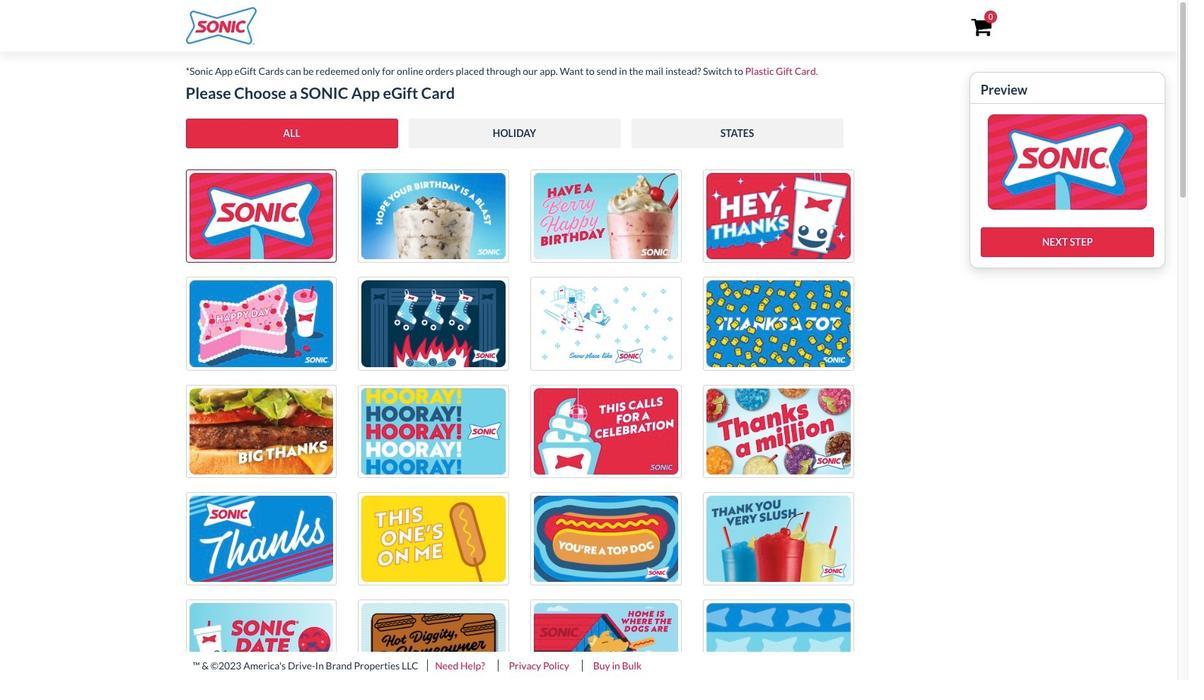 Task type: vqa. For each thing, say whether or not it's contained in the screenshot.
Select Big Thanks image
yes



Task type: describe. For each thing, give the bounding box(es) containing it.
select congrats image
[[362, 389, 506, 475]]

select birthday blast image
[[362, 173, 506, 260]]

select fireplace image
[[362, 281, 506, 367]]

select this ones on me image
[[362, 496, 506, 583]]

select home is where the dogs are image
[[534, 604, 678, 681]]

select red button icon friends image
[[706, 604, 850, 681]]

select happy day image
[[189, 281, 333, 367]]

select hey thanks image
[[706, 173, 850, 260]]

select berry happy birthday image
[[534, 173, 678, 260]]

sonic logo selected card design image
[[988, 115, 1147, 210]]

select this calls for a celebration image
[[534, 389, 678, 475]]



Task type: locate. For each thing, give the bounding box(es) containing it.
category tabs tab list
[[186, 108, 854, 159]]

main content
[[175, 64, 1166, 681]]

select sonic date soon image
[[189, 604, 333, 681]]

cart icon image
[[971, 18, 992, 37]]

select thanks virtual card image
[[189, 496, 333, 583]]

select thanks a tot image
[[706, 281, 850, 367]]

select big thanks image
[[189, 389, 333, 475]]

select you're a top dog image
[[534, 496, 678, 583]]

select hot diggity homeowner image
[[362, 604, 506, 681]]

select thank you very slush image
[[706, 496, 850, 583]]

select snowman penguin image
[[534, 281, 678, 367]]

select sonic logo image
[[189, 173, 333, 260]]

select thanks image
[[706, 389, 850, 475]]



